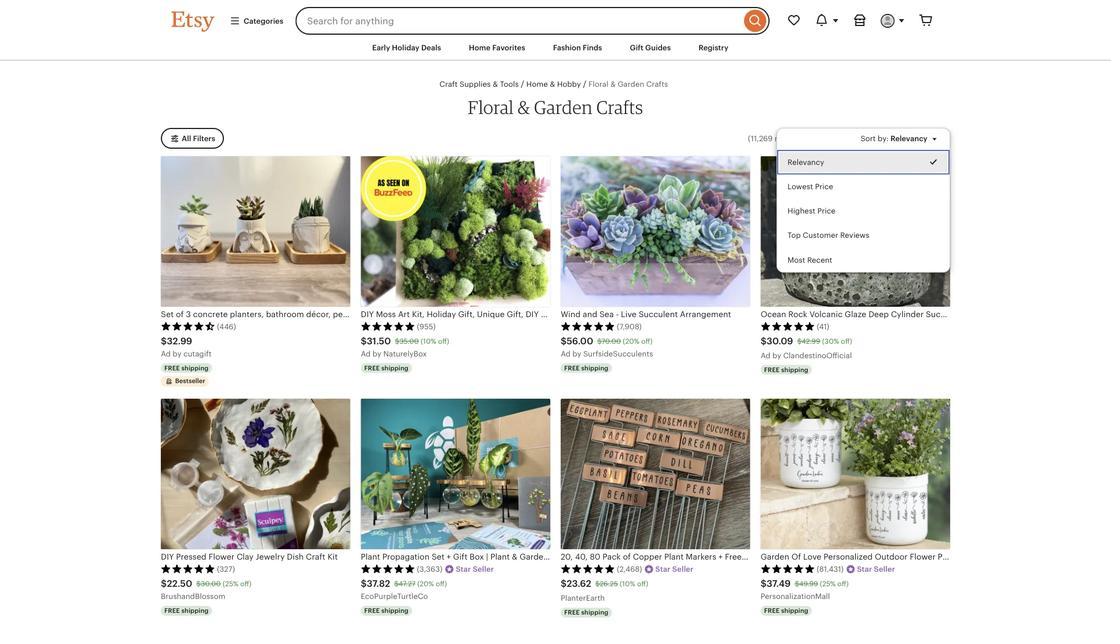 Task type: vqa. For each thing, say whether or not it's contained in the screenshot.


Task type: describe. For each thing, give the bounding box(es) containing it.
finds
[[583, 43, 603, 52]]

d down 30.09
[[766, 351, 771, 360]]

a inside $ 31.50 $ 35.00 (10% off) a d by naturelybox
[[361, 350, 366, 358]]

next
[[485, 310, 502, 319]]

(2,468)
[[617, 565, 643, 574]]

plant propagation set + gift box | plant & garden lovers gift | gifts for her | indoor plant cuttings stand | + free plant app membership image
[[361, 399, 551, 550]]

by inside the $ 32.99 a d by cutagift
[[173, 350, 182, 358]]

clandestinoofficial
[[784, 351, 853, 360]]

gift guides
[[630, 43, 671, 52]]

(ready
[[428, 310, 455, 319]]

free shipping for 31.50
[[365, 365, 409, 372]]

sort by: relevancy
[[861, 134, 928, 143]]

décor,
[[306, 310, 331, 319]]

wind and sea - live succulent arrangement
[[561, 310, 732, 319]]

23.62
[[567, 579, 592, 589]]

(25% for 22.50
[[223, 580, 239, 588]]

highest price link
[[778, 199, 950, 223]]

47.27
[[399, 580, 416, 588]]

shipping for 37.49
[[782, 607, 809, 615]]

home inside craft supplies & tools / home & hobby / floral & garden crafts
[[527, 80, 548, 88]]

$ 37.82 $ 47.27 (20% off) ecopurpleturtleco
[[361, 579, 447, 601]]

ecopurpleturtleco
[[361, 592, 428, 601]]

free for 30.09
[[765, 366, 780, 374]]

filters
[[193, 134, 215, 143]]

reviews
[[841, 231, 870, 240]]

cutagift
[[184, 350, 212, 358]]

3
[[186, 310, 191, 319]]

free shipping for 22.50
[[164, 607, 209, 615]]

most recent link
[[778, 248, 950, 272]]

floral & garden crafts
[[468, 96, 644, 118]]

relevancy link
[[778, 150, 950, 174]]

hobby
[[557, 80, 581, 88]]

1 / from the left
[[521, 79, 525, 88]]

off) for 37.82
[[436, 580, 447, 588]]

free shipping for 23.62
[[565, 609, 609, 616]]

live
[[621, 310, 637, 319]]

35.00
[[400, 337, 419, 345]]

free for 31.50
[[365, 365, 380, 372]]

customer
[[803, 231, 839, 240]]

37.49
[[767, 579, 791, 589]]

31.50
[[367, 336, 391, 346]]

Search for anything text field
[[296, 7, 742, 35]]

free shipping for 37.49
[[765, 607, 809, 615]]

off) for 22.50
[[240, 580, 252, 588]]

guides
[[646, 43, 671, 52]]

set of 3 concrete planters, bathroom décor, pen holders, unique gift (ready to ship next day) image
[[161, 156, 351, 307]]

wind and sea - live succulent arrangement image
[[561, 156, 751, 307]]

$ 31.50 $ 35.00 (10% off) a d by naturelybox
[[361, 336, 450, 358]]

star seller for 37.82
[[456, 565, 494, 574]]

(10% for 31.50
[[421, 337, 437, 345]]

(30%
[[823, 337, 840, 345]]

menu bar containing early holiday deals
[[151, 35, 961, 61]]

11,269
[[751, 134, 773, 143]]

menu containing relevancy
[[777, 128, 951, 273]]

price for lowest price
[[816, 182, 834, 191]]

craft inside craft supplies & tools / home & hobby / floral & garden crafts
[[440, 80, 458, 88]]

surfsidesucculents
[[584, 350, 654, 358]]

shipping for 37.82
[[382, 607, 409, 615]]

gift
[[413, 310, 426, 319]]

-
[[616, 310, 619, 319]]

and
[[583, 310, 598, 319]]

(81,431)
[[817, 565, 844, 574]]

garden inside craft supplies & tools / home & hobby / floral & garden crafts
[[618, 80, 645, 88]]

by inside $ 31.50 $ 35.00 (10% off) a d by naturelybox
[[373, 350, 382, 358]]

diy pressed flower clay jewelry dish craft kit
[[161, 553, 338, 562]]

home inside "link"
[[469, 43, 491, 52]]

gift
[[630, 43, 644, 52]]

1 vertical spatial floral
[[468, 96, 514, 118]]

garden of love personalized outdoor flower pot, personalized gift for her, mother's day gift, gift for grandma, flower pot, planter image
[[761, 399, 951, 550]]

free up bestseller
[[164, 365, 180, 372]]

(446)
[[217, 322, 236, 331]]

shipping for 22.50
[[182, 607, 209, 615]]

most recent
[[788, 255, 833, 264]]

5 out of 5 stars image for 37.49
[[761, 564, 816, 574]]

(20% for 37.82
[[418, 580, 434, 588]]

shipping for 23.62
[[582, 609, 609, 616]]

categories banner
[[151, 0, 961, 35]]

of
[[176, 310, 184, 319]]

all filters
[[182, 134, 215, 143]]

lowest price
[[788, 182, 834, 191]]

& left hobby
[[550, 80, 556, 88]]

star for 37.82
[[456, 565, 471, 574]]

set
[[161, 310, 174, 319]]

categories button
[[221, 10, 292, 31]]

22.50
[[167, 579, 192, 589]]

top customer reviews link
[[778, 223, 950, 248]]

bathroom
[[266, 310, 304, 319]]

to
[[457, 310, 465, 319]]

42.99
[[802, 337, 821, 345]]

2 star seller from the left
[[656, 565, 694, 574]]

(41)
[[817, 322, 830, 331]]

planterearth
[[561, 594, 605, 603]]

naturelybox
[[384, 350, 427, 358]]

kit
[[328, 553, 338, 562]]

star for 37.49
[[858, 565, 873, 574]]

crafts inside craft supplies & tools / home & hobby / floral & garden crafts
[[647, 80, 669, 88]]

personalizationmall
[[761, 592, 831, 601]]

5 out of 5 stars image for 22.50
[[161, 564, 215, 574]]

(7,908)
[[617, 322, 642, 331]]

concrete
[[193, 310, 228, 319]]

fashion finds
[[553, 43, 603, 52]]

holiday
[[392, 43, 420, 52]]

5 out of 5 stars image for 30.09
[[761, 322, 816, 331]]

shipping for 30.09
[[782, 366, 809, 374]]

all filters button
[[161, 128, 224, 149]]

free for 22.50
[[164, 607, 180, 615]]

ocean rock volcanic glaze deep cylinder succulent + plant planters - handmade ceramic in two sizes, 10 inches and 8 inches tall image
[[761, 156, 951, 307]]

5 out of 5 stars image for 56.00
[[561, 322, 616, 331]]

free shipping for 37.82
[[365, 607, 409, 615]]

craft supplies & tools link
[[440, 79, 519, 88]]

most
[[788, 255, 806, 264]]

(
[[749, 134, 751, 143]]

top
[[788, 231, 801, 240]]

early
[[373, 43, 390, 52]]

d inside the $ 32.99 a d by cutagift
[[166, 350, 171, 358]]

$ 37.49 $ 49.99 (25% off) personalizationmall
[[761, 579, 849, 601]]

dish
[[287, 553, 304, 562]]

off) for 23.62
[[638, 580, 649, 588]]

off) for 31.50
[[438, 337, 450, 345]]

price for highest price
[[818, 207, 836, 215]]

$ 32.99 a d by cutagift
[[161, 336, 212, 358]]

diy
[[161, 553, 174, 562]]

30.09
[[767, 336, 794, 346]]

a down $ 30.09 $ 42.99 (30% off)
[[761, 351, 766, 360]]

1 vertical spatial garden
[[535, 96, 593, 118]]

$ 22.50 $ 30.00 (25% off) brushandblossom
[[161, 579, 252, 601]]

all
[[182, 134, 191, 143]]

d inside $ 31.50 $ 35.00 (10% off) a d by naturelybox
[[366, 350, 371, 358]]

registry
[[699, 43, 729, 52]]

by:
[[878, 134, 889, 143]]

day)
[[504, 310, 521, 319]]



Task type: locate. For each thing, give the bounding box(es) containing it.
1 horizontal spatial floral
[[589, 80, 609, 88]]

0 horizontal spatial seller
[[473, 565, 494, 574]]

1 star seller from the left
[[456, 565, 494, 574]]

1 seller from the left
[[473, 565, 494, 574]]

2 (25% from the left
[[821, 580, 836, 588]]

1 star from the left
[[456, 565, 471, 574]]

/
[[521, 79, 525, 88], [583, 79, 587, 88]]

1 horizontal spatial home
[[527, 80, 548, 88]]

(20% for 56.00
[[623, 337, 640, 345]]

brushandblossom
[[161, 592, 226, 601]]

/ right hobby
[[583, 79, 587, 88]]

seller for 37.49
[[875, 565, 896, 574]]

5 out of 5 stars image up 23.62
[[561, 564, 616, 574]]

jewelry
[[256, 553, 285, 562]]

0 horizontal spatial /
[[521, 79, 525, 88]]

d inside $ 56.00 $ 70.00 (20% off) a d by surfsidesucculents
[[566, 350, 571, 358]]

early holiday deals
[[373, 43, 441, 52]]

0 vertical spatial (10%
[[421, 337, 437, 345]]

3 seller from the left
[[875, 565, 896, 574]]

$ inside $ 30.09 $ 42.99 (30% off)
[[798, 337, 802, 345]]

26.25
[[600, 580, 618, 588]]

shipping down a d by clandestinoofficial
[[782, 366, 809, 374]]

1 horizontal spatial (25%
[[821, 580, 836, 588]]

off) down (3,363)
[[436, 580, 447, 588]]

free shipping down naturelybox
[[365, 365, 409, 372]]

home left favorites
[[469, 43, 491, 52]]

home favorites link
[[461, 37, 534, 58]]

1 vertical spatial relevancy
[[788, 158, 825, 166]]

relevancy up lowest price on the top of the page
[[788, 158, 825, 166]]

off) down (81,431) at the bottom right of the page
[[838, 580, 849, 588]]

/ right tools
[[521, 79, 525, 88]]

a down the holders,
[[361, 350, 366, 358]]

recent
[[808, 255, 833, 264]]

1 horizontal spatial star seller
[[656, 565, 694, 574]]

garden down gift
[[618, 80, 645, 88]]

5 out of 5 stars image up 30.09
[[761, 322, 816, 331]]

4.5 out of 5 stars image
[[161, 322, 215, 331]]

1 horizontal spatial star
[[656, 565, 671, 574]]

0 horizontal spatial (10%
[[421, 337, 437, 345]]

free down 30.09
[[765, 366, 780, 374]]

& down tools
[[518, 96, 531, 118]]

sea
[[600, 310, 614, 319]]

5 out of 5 stars image up 37.49
[[761, 564, 816, 574]]

off) inside $ 22.50 $ 30.00 (25% off) brushandblossom
[[240, 580, 252, 588]]

(20%
[[623, 337, 640, 345], [418, 580, 434, 588]]

$ inside $ 23.62 $ 26.25 (10% off)
[[596, 580, 600, 588]]

off) inside $ 31.50 $ 35.00 (10% off) a d by naturelybox
[[438, 337, 450, 345]]

none search field inside categories banner
[[296, 7, 770, 35]]

by inside $ 56.00 $ 70.00 (20% off) a d by surfsidesucculents
[[573, 350, 582, 358]]

shipping down 'brushandblossom' on the left of page
[[182, 607, 209, 615]]

pressed
[[176, 553, 207, 562]]

shipping down ecopurpleturtleco
[[382, 607, 409, 615]]

wind
[[561, 310, 581, 319]]

free shipping down the personalizationmall
[[765, 607, 809, 615]]

free down planterearth
[[565, 609, 580, 616]]

off) down (7,908)
[[642, 337, 653, 345]]

free shipping up bestseller
[[164, 365, 209, 372]]

0 horizontal spatial floral
[[468, 96, 514, 118]]

37.82
[[367, 579, 390, 589]]

2 star from the left
[[656, 565, 671, 574]]

1 horizontal spatial /
[[583, 79, 587, 88]]

garden down hobby
[[535, 96, 593, 118]]

5 out of 5 stars image down pressed
[[161, 564, 215, 574]]

shipping down planterearth
[[582, 609, 609, 616]]

seller right (3,363)
[[473, 565, 494, 574]]

d down 32.99
[[166, 350, 171, 358]]

free for 37.49
[[765, 607, 780, 615]]

bestseller
[[175, 378, 205, 385]]

1 horizontal spatial relevancy
[[891, 134, 928, 143]]

2 horizontal spatial seller
[[875, 565, 896, 574]]

(10% down (955)
[[421, 337, 437, 345]]

a down wind
[[561, 350, 566, 358]]

free down 56.00 at the right bottom
[[565, 365, 580, 372]]

2 seller from the left
[[673, 565, 694, 574]]

seller right (2,468)
[[673, 565, 694, 574]]

& right hobby
[[611, 80, 616, 88]]

(25% down (81,431) at the bottom right of the page
[[821, 580, 836, 588]]

1 vertical spatial craft
[[306, 553, 326, 562]]

1 vertical spatial price
[[818, 207, 836, 215]]

(327)
[[217, 565, 235, 574]]

off) inside $ 37.82 $ 47.27 (20% off) ecopurpleturtleco
[[436, 580, 447, 588]]

5 out of 5 stars image for 23.62
[[561, 564, 616, 574]]

1 horizontal spatial (20%
[[623, 337, 640, 345]]

seller right (81,431) at the bottom right of the page
[[875, 565, 896, 574]]

(10% inside $ 23.62 $ 26.25 (10% off)
[[620, 580, 636, 588]]

0 horizontal spatial home
[[469, 43, 491, 52]]

star right (2,468)
[[656, 565, 671, 574]]

off) for 37.49
[[838, 580, 849, 588]]

craft left supplies
[[440, 80, 458, 88]]

arrangement
[[680, 310, 732, 319]]

30.00
[[201, 580, 221, 588]]

0 vertical spatial (20%
[[623, 337, 640, 345]]

0 vertical spatial price
[[816, 182, 834, 191]]

highest price
[[788, 207, 836, 215]]

shipping down the personalizationmall
[[782, 607, 809, 615]]

1 horizontal spatial garden
[[618, 80, 645, 88]]

star right (3,363)
[[456, 565, 471, 574]]

by down 56.00 at the right bottom
[[573, 350, 582, 358]]

unique
[[384, 310, 411, 319]]

0 vertical spatial craft
[[440, 80, 458, 88]]

1 vertical spatial home
[[527, 80, 548, 88]]

off) right (30%
[[842, 337, 853, 345]]

relevancy
[[891, 134, 928, 143], [788, 158, 825, 166]]

1 horizontal spatial craft
[[440, 80, 458, 88]]

1 (25% from the left
[[223, 580, 239, 588]]

diy pressed flower clay jewelry dish craft kit image
[[161, 399, 351, 550]]

top customer reviews
[[788, 231, 870, 240]]

shipping down $ 56.00 $ 70.00 (20% off) a d by surfsidesucculents
[[582, 365, 609, 372]]

off) inside $ 23.62 $ 26.25 (10% off)
[[638, 580, 649, 588]]

planters,
[[230, 310, 264, 319]]

home & hobby link
[[527, 79, 581, 88]]

0 vertical spatial crafts
[[647, 80, 669, 88]]

(25% inside the $ 37.49 $ 49.99 (25% off) personalizationmall
[[821, 580, 836, 588]]

by down 31.50
[[373, 350, 382, 358]]

2 horizontal spatial star
[[858, 565, 873, 574]]

(10% for 23.62
[[620, 580, 636, 588]]

shipping for 31.50
[[382, 365, 409, 372]]

menu bar
[[151, 35, 961, 61]]

craft supplies & tools / home & hobby / floral & garden crafts
[[440, 79, 669, 88]]

5 out of 5 stars image up 37.82
[[361, 564, 416, 574]]

(20% down (3,363)
[[418, 580, 434, 588]]

49.99
[[800, 580, 819, 588]]

star seller right (2,468)
[[656, 565, 694, 574]]

floral down "craft supplies & tools" link
[[468, 96, 514, 118]]

1 horizontal spatial seller
[[673, 565, 694, 574]]

2 horizontal spatial star seller
[[858, 565, 896, 574]]

free shipping down 56.00 at the right bottom
[[565, 365, 609, 372]]

off) for 56.00
[[642, 337, 653, 345]]

shipping up bestseller
[[182, 365, 209, 372]]

d
[[166, 350, 171, 358], [366, 350, 371, 358], [566, 350, 571, 358], [766, 351, 771, 360]]

free shipping down a d by clandestinoofficial
[[765, 366, 809, 374]]

& left tools
[[493, 80, 498, 88]]

$ 56.00 $ 70.00 (20% off) a d by surfsidesucculents
[[561, 336, 654, 358]]

free for 56.00
[[565, 365, 580, 372]]

(25%
[[223, 580, 239, 588], [821, 580, 836, 588]]

star seller right (3,363)
[[456, 565, 494, 574]]

star seller right (81,431) at the bottom right of the page
[[858, 565, 896, 574]]

star seller
[[456, 565, 494, 574], [656, 565, 694, 574], [858, 565, 896, 574]]

craft left kit
[[306, 553, 326, 562]]

5 out of 5 stars image for 37.82
[[361, 564, 416, 574]]

lowest
[[788, 182, 814, 191]]

(25% for 37.49
[[821, 580, 836, 588]]

a
[[161, 350, 166, 358], [361, 350, 366, 358], [561, 350, 566, 358], [761, 351, 766, 360]]

seller for 37.82
[[473, 565, 494, 574]]

(20% inside $ 56.00 $ 70.00 (20% off) a d by surfsidesucculents
[[623, 337, 640, 345]]

5 out of 5 stars image for 31.50
[[361, 322, 416, 331]]

0 horizontal spatial (20%
[[418, 580, 434, 588]]

free shipping for 30.09
[[765, 366, 809, 374]]

off) down (ready
[[438, 337, 450, 345]]

free for 37.82
[[365, 607, 380, 615]]

free shipping down ecopurpleturtleco
[[365, 607, 409, 615]]

diy moss art kit, holiday gift, unique gift, diy moss art, unique christmas gift box,, birthday gift, diy craft kit for her him image
[[361, 156, 551, 307]]

off) down clay
[[240, 580, 252, 588]]

0 horizontal spatial star seller
[[456, 565, 494, 574]]

succulent
[[639, 310, 678, 319]]

1 vertical spatial (20%
[[418, 580, 434, 588]]

0 vertical spatial home
[[469, 43, 491, 52]]

70.00
[[602, 337, 621, 345]]

crafts
[[647, 80, 669, 88], [597, 96, 644, 118]]

$ 30.09 $ 42.99 (30% off)
[[761, 336, 853, 346]]

$ inside the $ 32.99 a d by cutagift
[[161, 336, 167, 346]]

0 horizontal spatial crafts
[[597, 96, 644, 118]]

a inside $ 56.00 $ 70.00 (20% off) a d by surfsidesucculents
[[561, 350, 566, 358]]

1 horizontal spatial (10%
[[620, 580, 636, 588]]

3 star seller from the left
[[858, 565, 896, 574]]

free down the personalizationmall
[[765, 607, 780, 615]]

free shipping
[[164, 365, 209, 372], [365, 365, 409, 372], [565, 365, 609, 372], [765, 366, 809, 374], [164, 607, 209, 615], [365, 607, 409, 615], [765, 607, 809, 615], [565, 609, 609, 616]]

free down 'brushandblossom' on the left of page
[[164, 607, 180, 615]]

price inside lowest price link
[[816, 182, 834, 191]]

by down 30.09
[[773, 351, 782, 360]]

off) for 30.09
[[842, 337, 853, 345]]

off) down (2,468)
[[638, 580, 649, 588]]

off) inside $ 56.00 $ 70.00 (20% off) a d by surfsidesucculents
[[642, 337, 653, 345]]

home right tools
[[527, 80, 548, 88]]

d down 56.00 at the right bottom
[[566, 350, 571, 358]]

shipping for 56.00
[[582, 365, 609, 372]]

free shipping down 'brushandblossom' on the left of page
[[164, 607, 209, 615]]

price inside highest price link
[[818, 207, 836, 215]]

0 horizontal spatial craft
[[306, 553, 326, 562]]

supplies
[[460, 80, 491, 88]]

early holiday deals link
[[364, 37, 450, 58]]

lowest price link
[[778, 174, 950, 199]]

off)
[[438, 337, 450, 345], [642, 337, 653, 345], [842, 337, 853, 345], [240, 580, 252, 588], [436, 580, 447, 588], [638, 580, 649, 588], [838, 580, 849, 588]]

holders,
[[350, 310, 382, 319]]

2 / from the left
[[583, 79, 587, 88]]

by
[[173, 350, 182, 358], [373, 350, 382, 358], [573, 350, 582, 358], [773, 351, 782, 360]]

flower
[[209, 553, 235, 562]]

ship
[[467, 310, 483, 319]]

off) inside the $ 37.49 $ 49.99 (25% off) personalizationmall
[[838, 580, 849, 588]]

clay
[[237, 553, 254, 562]]

1 horizontal spatial crafts
[[647, 80, 669, 88]]

star seller for 37.49
[[858, 565, 896, 574]]

5 out of 5 stars image down unique
[[361, 322, 416, 331]]

(25% inside $ 22.50 $ 30.00 (25% off) brushandblossom
[[223, 580, 239, 588]]

(10% inside $ 31.50 $ 35.00 (10% off) a d by naturelybox
[[421, 337, 437, 345]]

highest
[[788, 207, 816, 215]]

1 vertical spatial (10%
[[620, 580, 636, 588]]

by down 32.99
[[173, 350, 182, 358]]

1 vertical spatial crafts
[[597, 96, 644, 118]]

56.00
[[567, 336, 594, 346]]

free
[[164, 365, 180, 372], [365, 365, 380, 372], [565, 365, 580, 372], [765, 366, 780, 374], [164, 607, 180, 615], [365, 607, 380, 615], [765, 607, 780, 615], [565, 609, 580, 616]]

floral inside craft supplies & tools / home & hobby / floral & garden crafts
[[589, 80, 609, 88]]

(10% down (2,468)
[[620, 580, 636, 588]]

free shipping down planterearth
[[565, 609, 609, 616]]

(20% inside $ 37.82 $ 47.27 (20% off) ecopurpleturtleco
[[418, 580, 434, 588]]

fashion finds link
[[545, 37, 611, 58]]

tools
[[500, 80, 519, 88]]

(25% down (327)
[[223, 580, 239, 588]]

seller
[[473, 565, 494, 574], [673, 565, 694, 574], [875, 565, 896, 574]]

star for 23.62
[[656, 565, 671, 574]]

price up "top customer reviews"
[[818, 207, 836, 215]]

( 11,269 results,
[[749, 134, 801, 143]]

a left the cutagift
[[161, 350, 166, 358]]

relevancy right by:
[[891, 134, 928, 143]]

floral right hobby
[[589, 80, 609, 88]]

0 horizontal spatial garden
[[535, 96, 593, 118]]

free shipping for 56.00
[[565, 365, 609, 372]]

(20% down (7,908)
[[623, 337, 640, 345]]

home
[[469, 43, 491, 52], [527, 80, 548, 88]]

shipping down naturelybox
[[382, 365, 409, 372]]

$
[[161, 336, 167, 346], [361, 336, 367, 346], [561, 336, 567, 346], [761, 336, 767, 346], [395, 337, 400, 345], [598, 337, 602, 345], [798, 337, 802, 345], [161, 579, 167, 589], [361, 579, 367, 589], [561, 579, 567, 589], [761, 579, 767, 589], [196, 580, 201, 588], [395, 580, 399, 588], [596, 580, 600, 588], [795, 580, 800, 588]]

0 horizontal spatial (25%
[[223, 580, 239, 588]]

a inside the $ 32.99 a d by cutagift
[[161, 350, 166, 358]]

0 horizontal spatial star
[[456, 565, 471, 574]]

3 star from the left
[[858, 565, 873, 574]]

free down 31.50
[[365, 365, 380, 372]]

5 out of 5 stars image down and
[[561, 322, 616, 331]]

0 vertical spatial relevancy
[[891, 134, 928, 143]]

set of 3 concrete planters, bathroom décor, pen holders, unique gift (ready to ship next day)
[[161, 310, 521, 319]]

deals
[[422, 43, 441, 52]]

0 vertical spatial floral
[[589, 80, 609, 88]]

d down 31.50
[[366, 350, 371, 358]]

None search field
[[296, 7, 770, 35]]

0 horizontal spatial relevancy
[[788, 158, 825, 166]]

price right lowest
[[816, 182, 834, 191]]

20, 40, 80 pack of copper plant markers + free paint marker /  plant labels / garden markers / terracotta plant tags / centerpiece / zo image
[[561, 399, 751, 550]]

home favorites
[[469, 43, 526, 52]]

results,
[[775, 134, 801, 143]]

star right (81,431) at the bottom right of the page
[[858, 565, 873, 574]]

off) inside $ 30.09 $ 42.99 (30% off)
[[842, 337, 853, 345]]

free for 23.62
[[565, 609, 580, 616]]

menu
[[777, 128, 951, 273]]

0 vertical spatial garden
[[618, 80, 645, 88]]

categories
[[244, 16, 284, 25]]

free down ecopurpleturtleco
[[365, 607, 380, 615]]

garden
[[618, 80, 645, 88], [535, 96, 593, 118]]

5 out of 5 stars image
[[361, 322, 416, 331], [561, 322, 616, 331], [761, 322, 816, 331], [161, 564, 215, 574], [361, 564, 416, 574], [561, 564, 616, 574], [761, 564, 816, 574]]

craft
[[440, 80, 458, 88], [306, 553, 326, 562]]



